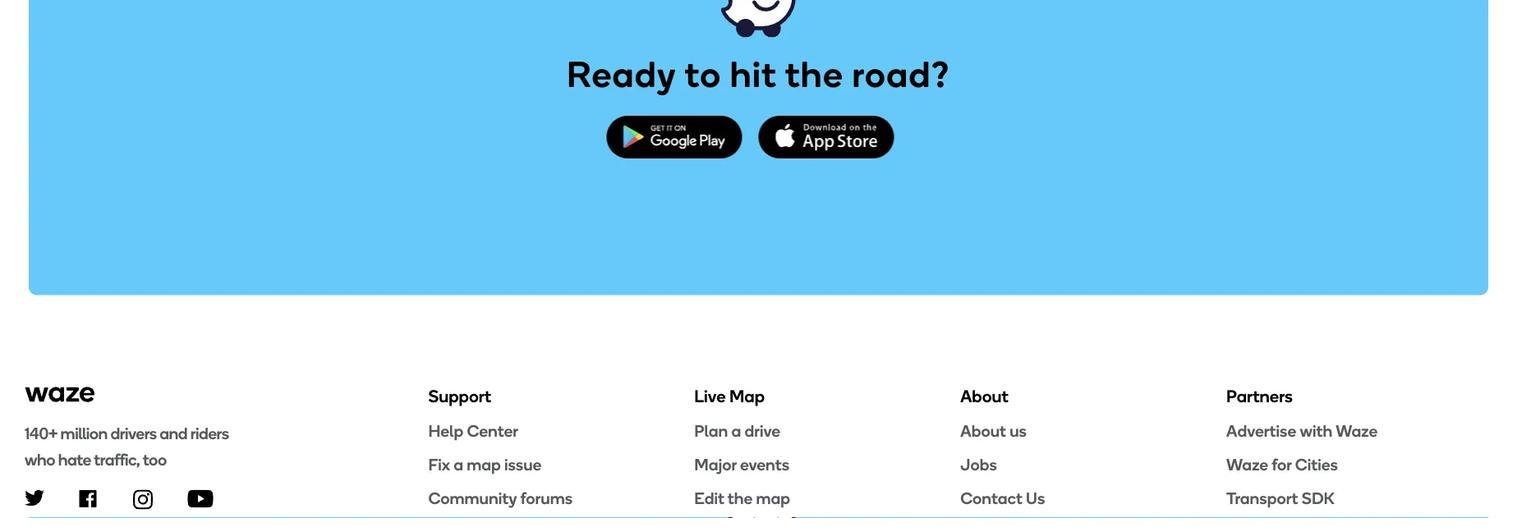 Task type: describe. For each thing, give the bounding box(es) containing it.
about for about us
[[961, 421, 1007, 441]]

ready
[[567, 53, 677, 96]]

help
[[428, 421, 464, 441]]

us
[[1026, 489, 1045, 508]]

fix a map issue link
[[428, 454, 695, 476]]

million
[[60, 424, 107, 443]]

help center
[[428, 421, 518, 441]]

jobs link
[[961, 454, 1227, 476]]

1 horizontal spatial the
[[785, 53, 844, 96]]

major events link
[[695, 454, 961, 476]]

hate
[[58, 450, 91, 470]]

who
[[25, 450, 55, 470]]

facebook image
[[79, 490, 97, 508]]

live map
[[695, 386, 765, 407]]

fix
[[428, 455, 450, 475]]

drive
[[745, 421, 781, 441]]

help center link
[[428, 420, 695, 442]]

ready to hit the road?
[[567, 53, 951, 96]]

issue
[[504, 455, 542, 475]]

plan a drive
[[695, 421, 781, 441]]

{{ data.sidebar.logolink.text }} image
[[25, 386, 95, 404]]

twitter image
[[25, 490, 44, 507]]

fix a map issue
[[428, 455, 542, 475]]

map for a
[[467, 455, 501, 475]]

forums
[[521, 489, 573, 508]]

for
[[1272, 455, 1292, 475]]

major
[[695, 455, 737, 475]]

about us
[[961, 421, 1027, 441]]

riders
[[190, 424, 229, 443]]

hit
[[730, 53, 777, 96]]



Task type: vqa. For each thing, say whether or not it's contained in the screenshot.


Task type: locate. For each thing, give the bounding box(es) containing it.
plan a drive link
[[695, 420, 961, 442]]

waze left for
[[1227, 455, 1269, 475]]

140+
[[25, 424, 57, 443]]

0 horizontal spatial a
[[454, 455, 463, 475]]

1 vertical spatial a
[[454, 455, 463, 475]]

jobs
[[961, 455, 997, 475]]

youtube link
[[187, 490, 214, 508]]

partners
[[1227, 386, 1293, 407]]

community
[[428, 489, 517, 508]]

twitter link
[[25, 490, 44, 507]]

to
[[685, 53, 722, 96]]

instagram image
[[133, 490, 153, 510]]

about
[[961, 386, 1009, 407], [961, 421, 1007, 441]]

0 vertical spatial a
[[732, 421, 741, 441]]

plan
[[695, 421, 728, 441]]

waze
[[1336, 421, 1378, 441], [1227, 455, 1269, 475]]

center
[[467, 421, 518, 441]]

instagram link
[[133, 490, 153, 510]]

a inside fix a map issue link
[[454, 455, 463, 475]]

0 vertical spatial the
[[785, 53, 844, 96]]

waze for cities
[[1227, 455, 1338, 475]]

contact us
[[961, 489, 1045, 508]]

1 vertical spatial the
[[728, 489, 753, 508]]

community forums link
[[428, 488, 695, 509]]

drivers
[[110, 424, 157, 443]]

map
[[730, 386, 765, 407]]

0 vertical spatial waze
[[1336, 421, 1378, 441]]

a right fix on the left of page
[[454, 455, 463, 475]]

facebook link
[[79, 490, 97, 508]]

140+ million drivers and riders who hate traffic, too
[[25, 424, 229, 470]]

0 vertical spatial about
[[961, 386, 1009, 407]]

waze inside "advertise with waze" link
[[1336, 421, 1378, 441]]

contact
[[961, 489, 1023, 508]]

events
[[740, 455, 790, 475]]

1 horizontal spatial map
[[756, 489, 791, 508]]

advertise with waze link
[[1227, 420, 1493, 442]]

the right edit at the left of the page
[[728, 489, 753, 508]]

map for the
[[756, 489, 791, 508]]

0 horizontal spatial waze
[[1227, 455, 1269, 475]]

2 about from the top
[[961, 421, 1007, 441]]

live
[[695, 386, 726, 407]]

us
[[1010, 421, 1027, 441]]

1 vertical spatial map
[[756, 489, 791, 508]]

traffic,
[[94, 450, 140, 470]]

waze inside waze for cities link
[[1227, 455, 1269, 475]]

about up the 'about us'
[[961, 386, 1009, 407]]

a for fix
[[454, 455, 463, 475]]

1 horizontal spatial waze
[[1336, 421, 1378, 441]]

edit the map link
[[695, 488, 961, 509]]

sdk
[[1302, 489, 1335, 508]]

with
[[1300, 421, 1333, 441]]

community forums
[[428, 489, 573, 508]]

and
[[160, 424, 187, 443]]

map inside fix a map issue link
[[467, 455, 501, 475]]

advertise
[[1227, 421, 1297, 441]]

map down 'center'
[[467, 455, 501, 475]]

too
[[143, 450, 167, 470]]

youtube image
[[187, 490, 214, 508]]

1 about from the top
[[961, 386, 1009, 407]]

1 vertical spatial waze
[[1227, 455, 1269, 475]]

a for plan
[[732, 421, 741, 441]]

contact us link
[[961, 488, 1227, 509]]

transport sdk link
[[1227, 488, 1493, 509]]

road?
[[853, 53, 951, 96]]

about up jobs
[[961, 421, 1007, 441]]

transport
[[1227, 489, 1299, 508]]

0 horizontal spatial the
[[728, 489, 753, 508]]

advertise with waze
[[1227, 421, 1378, 441]]

edit
[[695, 489, 725, 508]]

about us link
[[961, 420, 1227, 442]]

1 horizontal spatial a
[[732, 421, 741, 441]]

cities
[[1296, 455, 1338, 475]]

support
[[428, 386, 492, 407]]

the
[[785, 53, 844, 96], [728, 489, 753, 508]]

map down events
[[756, 489, 791, 508]]

a right plan
[[732, 421, 741, 441]]

1 vertical spatial about
[[961, 421, 1007, 441]]

edit the map
[[695, 489, 791, 508]]

about for about
[[961, 386, 1009, 407]]

a inside plan a drive "link"
[[732, 421, 741, 441]]

waze up waze for cities link
[[1336, 421, 1378, 441]]

the right hit
[[785, 53, 844, 96]]

waze for cities link
[[1227, 454, 1493, 476]]

0 horizontal spatial map
[[467, 455, 501, 475]]

major events
[[695, 455, 790, 475]]

map
[[467, 455, 501, 475], [756, 489, 791, 508]]

0 vertical spatial map
[[467, 455, 501, 475]]

map inside edit the map link
[[756, 489, 791, 508]]

a
[[732, 421, 741, 441], [454, 455, 463, 475]]

transport sdk
[[1227, 489, 1335, 508]]



